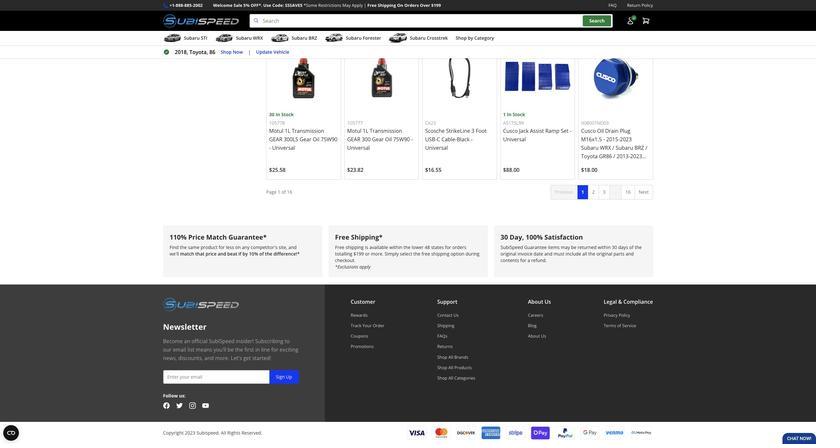Task type: locate. For each thing, give the bounding box(es) containing it.
2 gear from the left
[[372, 136, 384, 143]]

shop for shop all products
[[437, 365, 447, 371]]

contents
[[501, 257, 519, 264]]

1 horizontal spatial in
[[507, 112, 512, 118]]

within up simply
[[389, 244, 402, 250]]

0 horizontal spatial policy
[[619, 312, 630, 318]]

1 vertical spatial |
[[248, 49, 251, 56]]

30 up 105778
[[269, 112, 275, 118]]

shop now link
[[221, 48, 243, 56]]

original up the contents
[[501, 251, 517, 257]]

0 vertical spatial shipping
[[378, 2, 396, 8]]

1l inside the '30 in stock 105778 motul 1l transmission gear 300ls gear oil 75w90 - universal'
[[285, 128, 291, 135]]

0 horizontal spatial original
[[501, 251, 517, 257]]

0 vertical spatial 3
[[472, 128, 475, 135]]

1 vertical spatial be
[[228, 346, 234, 353]]

300ls
[[284, 136, 298, 143]]

us:
[[179, 393, 186, 399]]

0 vertical spatial brz
[[309, 35, 317, 41]]

1 about us from the top
[[528, 298, 551, 306]]

2 stock from the left
[[513, 112, 525, 118]]

black
[[457, 136, 470, 143]]

30 left day,
[[501, 233, 508, 242]]

invoice
[[518, 251, 533, 257]]

1 horizontal spatial policy
[[642, 2, 653, 8]]

16 right 'page' at the top of page
[[287, 189, 292, 195]]

1 horizontal spatial transmission
[[370, 128, 402, 135]]

track your order
[[351, 323, 385, 329]]

0 horizontal spatial oil
[[313, 136, 320, 143]]

1 horizontal spatial 3
[[603, 189, 606, 195]]

stock for jack
[[513, 112, 525, 118]]

subaru up the 2013-
[[616, 144, 633, 152]]

be up include
[[571, 244, 577, 250]]

all down shop all products
[[449, 375, 453, 381]]

and inside find the same product for less on any competitor's site, and we'll
[[289, 244, 297, 250]]

1 horizontal spatial by
[[468, 35, 473, 41]]

gr86
[[599, 153, 612, 160]]

cusco oil drain plug m16x1.5 - 2015-2023 subaru wrx / subaru brz / toyota gr86 / 2013-2023 scion fr-s image
[[581, 42, 650, 111]]

by
[[468, 35, 473, 41], [243, 251, 248, 257]]

support
[[437, 298, 458, 306]]

a subaru brz thumbnail image image
[[271, 33, 289, 43]]

universal inside 1 in stock a517sl99 cusco jack assist ramp set - universal
[[503, 136, 526, 143]]

us up careers link
[[545, 298, 551, 306]]

3 inside ca23 scosche strikeline 3 foot usb-c cable-black - universal
[[472, 128, 475, 135]]

gear inside 105777 motul 1l transmission gear 300 gear oil 75w90 - universal
[[372, 136, 384, 143]]

1 left the 2
[[582, 189, 584, 195]]

for right states in the bottom right of the page
[[445, 244, 451, 250]]

105777 motul 1l transmission gear 300 gear oil 75w90 - universal
[[347, 120, 413, 152]]

be
[[571, 244, 577, 250], [228, 346, 234, 353]]

2 horizontal spatial oil
[[597, 128, 604, 135]]

2 gear from the left
[[347, 136, 361, 143]]

in up 105778
[[276, 112, 280, 118]]

0 vertical spatial 30
[[269, 112, 275, 118]]

2 horizontal spatial 1
[[582, 189, 584, 195]]

about us up careers link
[[528, 298, 551, 306]]

in for motul
[[276, 112, 280, 118]]

1 horizontal spatial $18.00
[[581, 167, 598, 174]]

1 horizontal spatial 30
[[501, 233, 508, 242]]

universal inside 105777 motul 1l transmission gear 300 gear oil 75w90 - universal
[[347, 144, 370, 152]]

2 vertical spatial us
[[541, 333, 546, 339]]

2 1l from the left
[[363, 128, 369, 135]]

1 gear from the left
[[269, 136, 282, 143]]

foot
[[476, 128, 487, 135]]

0 horizontal spatial shipping
[[346, 244, 364, 250]]

1 original from the left
[[501, 251, 517, 257]]

1 horizontal spatial oil
[[385, 136, 392, 143]]

1 horizontal spatial gear
[[347, 136, 361, 143]]

in up a517sl99
[[507, 112, 512, 118]]

subispeed logo image down 2002
[[163, 14, 239, 28]]

1 vertical spatial shipping
[[437, 323, 455, 329]]

careers
[[528, 312, 543, 318]]

0 horizontal spatial $199
[[354, 251, 364, 257]]

for inside the become an official subispeed insider! subscribing to our email list means you'll be the first in line for exciting news, discounts, and more. let's get started!
[[271, 346, 278, 353]]

48
[[425, 244, 430, 250]]

0 horizontal spatial motul
[[269, 128, 283, 135]]

if
[[239, 251, 241, 257]]

0 horizontal spatial 3
[[472, 128, 475, 135]]

0 horizontal spatial wrx
[[253, 35, 263, 41]]

terms of service link
[[604, 323, 653, 329]]

100%
[[526, 233, 543, 242]]

2 motul from the left
[[347, 128, 362, 135]]

0 vertical spatial free
[[368, 2, 377, 8]]

the up match
[[180, 244, 187, 250]]

stock inside the '30 in stock 105778 motul 1l transmission gear 300ls gear oil 75w90 - universal'
[[281, 112, 294, 118]]

for inside the free shipping* free shipping is available within the lower 48 states for orders totalling $199 or more. simply select the free shipping option during checkout. *exclusions apply
[[445, 244, 451, 250]]

1 inside button
[[582, 189, 584, 195]]

- inside 105777 motul 1l transmission gear 300 gear oil 75w90 - universal
[[411, 136, 413, 143]]

1 within from the left
[[389, 244, 402, 250]]

subaru crosstrek
[[410, 35, 448, 41]]

universal for scosche strikeline 3 foot usb-c cable-black - universal
[[425, 144, 448, 152]]

1 75w90 from the left
[[321, 136, 338, 143]]

1 vertical spatial brz
[[635, 144, 644, 152]]

the inside the become an official subispeed insider! subscribing to our email list means you'll be the first in line for exciting news, discounts, and more. let's get started!
[[235, 346, 243, 353]]

0 vertical spatial about us
[[528, 298, 551, 306]]

-
[[570, 128, 572, 135], [411, 136, 413, 143], [471, 136, 473, 143], [603, 136, 605, 143], [269, 144, 271, 152]]

shoppay image
[[531, 426, 550, 440]]

1 horizontal spatial $199
[[431, 2, 441, 8]]

and down means
[[205, 355, 214, 362]]

$18.00 link
[[344, 0, 419, 36]]

0 horizontal spatial gear
[[269, 136, 282, 143]]

subaru down $13.54
[[410, 35, 426, 41]]

- left "2015-"
[[603, 136, 605, 143]]

the inside find the same product for less on any competitor's site, and we'll
[[180, 244, 187, 250]]

within inside 30 day, 100% satisfaction subispeed guarantee items may be returned within 30 days of the original invoice date and must include all the original parts and contents for a refund.
[[598, 244, 611, 250]]

2013-
[[617, 153, 630, 160]]

all
[[582, 251, 587, 257]]

gear
[[269, 136, 282, 143], [347, 136, 361, 143]]

subaru up toyota
[[581, 144, 599, 152]]

shipping left is
[[346, 244, 364, 250]]

1 vertical spatial $18.00
[[581, 167, 598, 174]]

original
[[501, 251, 517, 257], [597, 251, 613, 257]]

motul
[[269, 128, 283, 135], [347, 128, 362, 135]]

2 in from the left
[[507, 112, 512, 118]]

subscribing
[[255, 338, 283, 345]]

1 1l from the left
[[285, 128, 291, 135]]

0 horizontal spatial shipping
[[378, 2, 396, 8]]

less
[[226, 244, 234, 250]]

subaru up now
[[236, 35, 252, 41]]

2 subispeed logo image from the top
[[163, 298, 239, 311]]

2 cusco from the left
[[581, 128, 596, 135]]

1 vertical spatial shipping
[[431, 251, 450, 257]]

1 cusco from the left
[[503, 128, 518, 135]]

within right returned
[[598, 244, 611, 250]]

all for brands
[[449, 354, 453, 360]]

300
[[362, 136, 371, 143]]

gear right 300
[[372, 136, 384, 143]]

of right days
[[630, 244, 634, 250]]

0 vertical spatial more.
[[371, 251, 384, 257]]

2023
[[620, 136, 632, 143], [630, 153, 642, 160], [185, 430, 195, 436]]

jack
[[519, 128, 529, 135]]

now
[[233, 49, 243, 55]]

1 vertical spatial about us
[[528, 333, 546, 339]]

sti
[[201, 35, 207, 41]]

returns link
[[437, 344, 475, 350]]

copyright 2023 subispeed. all rights reserved.
[[163, 430, 262, 436]]

$199 left or
[[354, 251, 364, 257]]

wrx up update
[[253, 35, 263, 41]]

price
[[188, 233, 205, 242]]

1 16 from the left
[[287, 189, 292, 195]]

0 horizontal spatial more.
[[215, 355, 230, 362]]

the down "competitor's"
[[265, 251, 272, 257]]

1 horizontal spatial gear
[[372, 136, 384, 143]]

0 vertical spatial about
[[528, 298, 543, 306]]

shop all brands link
[[437, 354, 475, 360]]

in inside the '30 in stock 105778 motul 1l transmission gear 300ls gear oil 75w90 - universal'
[[276, 112, 280, 118]]

wrx inside dropdown button
[[253, 35, 263, 41]]

select
[[400, 251, 412, 257]]

return policy
[[627, 2, 653, 8]]

1 vertical spatial subispeed
[[209, 338, 235, 345]]

compliance
[[624, 298, 653, 306]]

shop
[[456, 35, 467, 41], [221, 49, 232, 55], [437, 354, 447, 360], [437, 365, 447, 371], [437, 375, 447, 381]]

1 up a517sl99
[[503, 112, 506, 118]]

1 about from the top
[[528, 298, 543, 306]]

1 vertical spatial 30
[[501, 233, 508, 242]]

Enter your email text field
[[163, 370, 299, 384]]

0 horizontal spatial within
[[389, 244, 402, 250]]

started!
[[252, 355, 271, 362]]

oil inside 105777 motul 1l transmission gear 300 gear oil 75w90 - universal
[[385, 136, 392, 143]]

open widget image
[[3, 426, 19, 441]]

| right apply
[[364, 2, 366, 8]]

official
[[192, 338, 208, 345]]

1 vertical spatial wrx
[[600, 144, 611, 152]]

1 subispeed logo image from the top
[[163, 14, 239, 28]]

m16x1.5
[[581, 136, 602, 143]]

0 horizontal spatial 16
[[287, 189, 292, 195]]

1 horizontal spatial brz
[[635, 144, 644, 152]]

and up difference!*
[[289, 244, 297, 250]]

2 16 from the left
[[626, 189, 631, 195]]

0 horizontal spatial gear
[[300, 136, 311, 143]]

shipping left on
[[378, 2, 396, 8]]

1 stock from the left
[[281, 112, 294, 118]]

2 75w90 from the left
[[393, 136, 410, 143]]

transmission up 300
[[370, 128, 402, 135]]

subaru left sti
[[184, 35, 200, 41]]

1 horizontal spatial 16
[[626, 189, 631, 195]]

shipping down the contact
[[437, 323, 455, 329]]

discover image
[[456, 427, 476, 440]]

about us down blog link
[[528, 333, 546, 339]]

checkout.
[[335, 257, 356, 264]]

$199 right over
[[431, 2, 441, 8]]

us for the contact us link
[[454, 312, 459, 318]]

1 horizontal spatial subispeed
[[501, 244, 523, 250]]

date
[[534, 251, 543, 257]]

cable-
[[442, 136, 457, 143]]

0 horizontal spatial 30
[[269, 112, 275, 118]]

stock inside 1 in stock a517sl99 cusco jack assist ramp set - universal
[[513, 112, 525, 118]]

1l up 300
[[363, 128, 369, 135]]

1 horizontal spatial wrx
[[600, 144, 611, 152]]

- right black
[[471, 136, 473, 143]]

policy up the terms of service link
[[619, 312, 630, 318]]

$18.00 up subaru forester dropdown button
[[347, 23, 364, 30]]

subispeed logo image up newsletter
[[163, 298, 239, 311]]

0 vertical spatial wrx
[[253, 35, 263, 41]]

1 horizontal spatial 1
[[503, 112, 506, 118]]

motul inside the '30 in stock 105778 motul 1l transmission gear 300ls gear oil 75w90 - universal'
[[269, 128, 283, 135]]

1 right 'page' at the top of page
[[278, 189, 280, 195]]

subispeed logo image
[[163, 14, 239, 28], [163, 298, 239, 311]]

sale
[[234, 2, 242, 8]]

subaru left forester
[[346, 35, 362, 41]]

gear inside the '30 in stock 105778 motul 1l transmission gear 300ls gear oil 75w90 - universal'
[[269, 136, 282, 143]]

vehicle
[[274, 49, 289, 55]]

0 vertical spatial $199
[[431, 2, 441, 8]]

0 vertical spatial policy
[[642, 2, 653, 8]]

be up let's
[[228, 346, 234, 353]]

$18.00 down toyota
[[581, 167, 598, 174]]

gear right 300ls
[[300, 136, 311, 143]]

universal
[[503, 136, 526, 143], [272, 144, 295, 152], [347, 144, 370, 152], [425, 144, 448, 152]]

0 horizontal spatial be
[[228, 346, 234, 353]]

1 vertical spatial 3
[[603, 189, 606, 195]]

1 horizontal spatial within
[[598, 244, 611, 250]]

for right line
[[271, 346, 278, 353]]

all for products
[[449, 365, 453, 371]]

more. inside the free shipping* free shipping is available within the lower 48 states for orders totalling $199 or more. simply select the free shipping option during checkout. *exclusions apply
[[371, 251, 384, 257]]

0 horizontal spatial 1
[[278, 189, 280, 195]]

$9.73
[[503, 23, 517, 30]]

shop all products link
[[437, 365, 475, 371]]

next button
[[635, 185, 653, 200]]

shop inside dropdown button
[[456, 35, 467, 41]]

wrx inside 00b001nd03 cusco oil drain plug m16x1.5 - 2015-2023 subaru wrx / subaru brz / toyota gr86 / 2013-2023 scion fr-s
[[600, 144, 611, 152]]

next
[[639, 189, 649, 195]]

all down shop all brands
[[449, 365, 453, 371]]

1 transmission from the left
[[292, 128, 324, 135]]

shop down returns
[[437, 354, 447, 360]]

1 motul from the left
[[269, 128, 283, 135]]

a subaru forester thumbnail image image
[[325, 33, 343, 43]]

3 right the 2
[[603, 189, 606, 195]]

subispeed down day,
[[501, 244, 523, 250]]

0 vertical spatial by
[[468, 35, 473, 41]]

1 horizontal spatial original
[[597, 251, 613, 257]]

paypal image
[[555, 426, 575, 440]]

1 horizontal spatial be
[[571, 244, 577, 250]]

restrictions
[[318, 2, 341, 8]]

universal down jack at the top right
[[503, 136, 526, 143]]

1 vertical spatial more.
[[215, 355, 230, 362]]

30
[[269, 112, 275, 118], [501, 233, 508, 242], [612, 244, 617, 250]]

- for 75w90
[[411, 136, 413, 143]]

1 vertical spatial us
[[454, 312, 459, 318]]

0 horizontal spatial brz
[[309, 35, 317, 41]]

more. down available
[[371, 251, 384, 257]]

0 horizontal spatial by
[[243, 251, 248, 257]]

stock up a517sl99
[[513, 112, 525, 118]]

1 horizontal spatial 75w90
[[393, 136, 410, 143]]

0 horizontal spatial subispeed
[[209, 338, 235, 345]]

shop left category
[[456, 35, 467, 41]]

be inside 30 day, 100% satisfaction subispeed guarantee items may be returned within 30 days of the original invoice date and must include all the original parts and contents for a refund.
[[571, 244, 577, 250]]

difference!*
[[274, 251, 300, 257]]

match
[[206, 233, 227, 242]]

is
[[365, 244, 368, 250]]

more. down you'll on the bottom left of the page
[[215, 355, 230, 362]]

0 vertical spatial subispeed logo image
[[163, 14, 239, 28]]

0 vertical spatial be
[[571, 244, 577, 250]]

shop for shop all brands
[[437, 354, 447, 360]]

line
[[261, 346, 270, 353]]

2 original from the left
[[597, 251, 613, 257]]

subaru for subaru wrx
[[236, 35, 252, 41]]

motul down the '105777'
[[347, 128, 362, 135]]

in
[[276, 112, 280, 118], [507, 112, 512, 118]]

all left brands
[[449, 354, 453, 360]]

ca23 scosche strikeline 3 foot usb-c cable-black - universal
[[425, 120, 487, 152]]

shop for shop by category
[[456, 35, 467, 41]]

subaru right the a subaru brz thumbnail image
[[292, 35, 308, 41]]

2 vertical spatial 30
[[612, 244, 617, 250]]

wrx up gr86
[[600, 144, 611, 152]]

$5.12 link
[[578, 0, 653, 36]]

3 left foot
[[472, 128, 475, 135]]

all left rights
[[221, 430, 226, 436]]

transmission inside 105777 motul 1l transmission gear 300 gear oil 75w90 - universal
[[370, 128, 402, 135]]

00b001nd03 cusco oil drain plug m16x1.5 - 2015-2023 subaru wrx / subaru brz / toyota gr86 / 2013-2023 scion fr-s
[[581, 120, 648, 169]]

- up $25.58
[[269, 144, 271, 152]]

- inside 1 in stock a517sl99 cusco jack assist ramp set - universal
[[570, 128, 572, 135]]

0 vertical spatial us
[[545, 298, 551, 306]]

1 vertical spatial $199
[[354, 251, 364, 257]]

1 horizontal spatial more.
[[371, 251, 384, 257]]

an
[[184, 338, 190, 345]]

plug
[[620, 128, 631, 135]]

30 inside the '30 in stock 105778 motul 1l transmission gear 300ls gear oil 75w90 - universal'
[[269, 112, 275, 118]]

2 within from the left
[[598, 244, 611, 250]]

and down items
[[545, 251, 553, 257]]

motul down 105778
[[269, 128, 283, 135]]

16 right ...
[[626, 189, 631, 195]]

shop down shop all products
[[437, 375, 447, 381]]

0 vertical spatial subispeed
[[501, 244, 523, 250]]

oil right 300ls
[[313, 136, 320, 143]]

days
[[619, 244, 628, 250]]

universal down 300ls
[[272, 144, 295, 152]]

2 about from the top
[[528, 333, 540, 339]]

drain
[[605, 128, 619, 135]]

amex image
[[481, 427, 501, 440]]

105778
[[269, 120, 285, 126]]

shipping
[[378, 2, 396, 8], [437, 323, 455, 329]]

about up careers
[[528, 298, 543, 306]]

universal for cusco jack assist ramp set - universal
[[503, 136, 526, 143]]

gear left 300ls
[[269, 136, 282, 143]]

- right set
[[570, 128, 572, 135]]

a
[[528, 257, 530, 264]]

by left category
[[468, 35, 473, 41]]

original left parts at the right
[[597, 251, 613, 257]]

1 horizontal spatial shipping
[[437, 323, 455, 329]]

0 horizontal spatial 1l
[[285, 128, 291, 135]]

for left less
[[219, 244, 225, 250]]

universal down 300
[[347, 144, 370, 152]]

1 gear from the left
[[300, 136, 311, 143]]

1 horizontal spatial shipping
[[431, 251, 450, 257]]

1 vertical spatial subispeed logo image
[[163, 298, 239, 311]]

1 inside 1 in stock a517sl99 cusco jack assist ramp set - universal
[[503, 112, 506, 118]]

of down "competitor's"
[[259, 251, 264, 257]]

- left 'usb-'
[[411, 136, 413, 143]]

subaru for subaru sti
[[184, 35, 200, 41]]

0 horizontal spatial 75w90
[[321, 136, 338, 143]]

transmission up 300ls
[[292, 128, 324, 135]]

shipping link
[[437, 323, 475, 329]]

1 horizontal spatial cusco
[[581, 128, 596, 135]]

scosche
[[425, 128, 445, 135]]

by right the 'if'
[[243, 251, 248, 257]]

0 horizontal spatial stock
[[281, 112, 294, 118]]

twitter logo image
[[176, 403, 183, 409]]

- inside the '30 in stock 105778 motul 1l transmission gear 300ls gear oil 75w90 - universal'
[[269, 144, 271, 152]]

in inside 1 in stock a517sl99 cusco jack assist ramp set - universal
[[507, 112, 512, 118]]

stock up 105778
[[281, 112, 294, 118]]

and
[[289, 244, 297, 250], [218, 251, 226, 257], [545, 251, 553, 257], [626, 251, 634, 257], [205, 355, 214, 362]]

0 vertical spatial $18.00
[[347, 23, 364, 30]]

oil right 300
[[385, 136, 392, 143]]

0 horizontal spatial transmission
[[292, 128, 324, 135]]

subaru sti
[[184, 35, 207, 41]]

cusco down a517sl99
[[503, 128, 518, 135]]

cusco up m16x1.5
[[581, 128, 596, 135]]

faq
[[609, 2, 617, 8]]

1 vertical spatial about
[[528, 333, 540, 339]]

for left a
[[520, 257, 527, 264]]

universal inside ca23 scosche strikeline 3 foot usb-c cable-black - universal
[[425, 144, 448, 152]]

terms of service
[[604, 323, 637, 329]]

universal for motul 1l transmission gear 300 gear oil 75w90 - universal
[[347, 144, 370, 152]]

1 horizontal spatial stock
[[513, 112, 525, 118]]

| right now
[[248, 49, 251, 56]]

shop down shop all brands
[[437, 365, 447, 371]]

subispeed inside 30 day, 100% satisfaction subispeed guarantee items may be returned within 30 days of the original invoice date and must include all the original parts and contents for a refund.
[[501, 244, 523, 250]]

gear inside the '30 in stock 105778 motul 1l transmission gear 300ls gear oil 75w90 - universal'
[[300, 136, 311, 143]]

shipping down states in the bottom right of the page
[[431, 251, 450, 257]]

1 in from the left
[[276, 112, 280, 118]]

0 horizontal spatial $18.00
[[347, 23, 364, 30]]

75w90 inside 105777 motul 1l transmission gear 300 gear oil 75w90 - universal
[[393, 136, 410, 143]]

follow us:
[[163, 393, 186, 399]]

about down "blog" at the right bottom
[[528, 333, 540, 339]]

30 up parts at the right
[[612, 244, 617, 250]]

policy right return
[[642, 2, 653, 8]]

cusco inside 1 in stock a517sl99 cusco jack assist ramp set - universal
[[503, 128, 518, 135]]

transmission inside the '30 in stock 105778 motul 1l transmission gear 300ls gear oil 75w90 - universal'
[[292, 128, 324, 135]]

2 transmission from the left
[[370, 128, 402, 135]]

track your order link
[[351, 323, 385, 329]]

about us link
[[528, 333, 551, 339]]

0 horizontal spatial in
[[276, 112, 280, 118]]

0 horizontal spatial cusco
[[503, 128, 518, 135]]

by inside dropdown button
[[468, 35, 473, 41]]

1 horizontal spatial motul
[[347, 128, 362, 135]]

- inside ca23 scosche strikeline 3 foot usb-c cable-black - universal
[[471, 136, 473, 143]]

0 vertical spatial |
[[364, 2, 366, 8]]

privacy
[[604, 312, 618, 318]]

on
[[397, 2, 403, 8]]

us up shipping link
[[454, 312, 459, 318]]

that
[[195, 251, 205, 257]]

more. inside the become an official subispeed insider! subscribing to our email list means you'll be the first in line for exciting news, discounts, and more. let's get started!
[[215, 355, 230, 362]]



Task type: describe. For each thing, give the bounding box(es) containing it.
3 inside button
[[603, 189, 606, 195]]

policy for return policy
[[642, 2, 653, 8]]

gear inside 105777 motul 1l transmission gear 300 gear oil 75w90 - universal
[[347, 136, 361, 143]]

returns
[[437, 344, 453, 350]]

strikeline
[[446, 128, 470, 135]]

cusco inside 00b001nd03 cusco oil drain plug m16x1.5 - 2015-2023 subaru wrx / subaru brz / toyota gr86 / 2013-2023 scion fr-s
[[581, 128, 596, 135]]

1 in stock a517sl99 cusco jack assist ramp set - universal
[[503, 112, 572, 143]]

subaru for subaru crosstrek
[[410, 35, 426, 41]]

*some restrictions may apply | free shipping on orders over $199
[[304, 2, 441, 8]]

we'll
[[170, 251, 179, 257]]

option
[[451, 251, 465, 257]]

&
[[619, 298, 622, 306]]

category
[[475, 35, 494, 41]]

off*.
[[251, 2, 262, 8]]

follow
[[163, 393, 178, 399]]

metapay image
[[632, 432, 651, 435]]

subaru for subaru brz
[[292, 35, 308, 41]]

2 vertical spatial free
[[335, 244, 345, 250]]

available
[[370, 244, 388, 250]]

1 vertical spatial free
[[335, 233, 349, 242]]

legal
[[604, 298, 617, 306]]

let's
[[231, 355, 242, 362]]

blog link
[[528, 323, 551, 329]]

googlepay image
[[580, 426, 600, 440]]

110% price match guarantee*
[[170, 233, 267, 242]]

shop for shop now
[[221, 49, 232, 55]]

become an official subispeed insider! subscribing to our email list means you'll be the first in line for exciting news, discounts, and more. let's get started!
[[163, 338, 298, 362]]

button image
[[627, 17, 634, 25]]

visa image
[[407, 427, 426, 440]]

be inside the become an official subispeed insider! subscribing to our email list means you'll be the first in line for exciting news, discounts, and more. let's get started!
[[228, 346, 234, 353]]

search
[[590, 18, 605, 24]]

rewards
[[351, 312, 368, 318]]

75w90 inside the '30 in stock 105778 motul 1l transmission gear 300ls gear oil 75w90 - universal'
[[321, 136, 338, 143]]

instagram logo image
[[189, 403, 196, 409]]

$88.00
[[503, 167, 520, 174]]

+1-
[[170, 2, 176, 8]]

885-
[[184, 2, 193, 8]]

shop now
[[221, 49, 243, 55]]

ca23
[[425, 120, 436, 126]]

and left beat
[[218, 251, 226, 257]]

us for about us link
[[541, 333, 546, 339]]

shop by category
[[456, 35, 494, 41]]

privacy policy
[[604, 312, 630, 318]]

subispeed inside the become an official subispeed insider! subscribing to our email list means you'll be the first in line for exciting news, discounts, and more. let's get started!
[[209, 338, 235, 345]]

and inside the become an official subispeed insider! subscribing to our email list means you'll be the first in line for exciting news, discounts, and more. let's get started!
[[205, 355, 214, 362]]

stock for 1l
[[281, 112, 294, 118]]

$3.95
[[269, 23, 283, 30]]

the up the select at bottom
[[404, 244, 411, 250]]

$199 inside the free shipping* free shipping is available within the lower 48 states for orders totalling $199 or more. simply select the free shipping option during checkout. *exclusions apply
[[354, 251, 364, 257]]

the right all
[[589, 251, 596, 257]]

welcome
[[213, 2, 233, 8]]

orders
[[404, 2, 419, 8]]

and down days
[[626, 251, 634, 257]]

subaru sti button
[[163, 32, 207, 45]]

in for cusco
[[507, 112, 512, 118]]

motul 1l transmission gear 300ls gear oil 75w90 - universal image
[[269, 42, 338, 111]]

may
[[343, 2, 351, 8]]

oil inside 00b001nd03 cusco oil drain plug m16x1.5 - 2015-2023 subaru wrx / subaru brz / toyota gr86 / 2013-2023 scion fr-s
[[597, 128, 604, 135]]

motul inside 105777 motul 1l transmission gear 300 gear oil 75w90 - universal
[[347, 128, 362, 135]]

2 vertical spatial 2023
[[185, 430, 195, 436]]

refund.
[[531, 257, 547, 264]]

a subaru crosstrek thumbnail image image
[[389, 33, 407, 43]]

youtube logo image
[[202, 403, 209, 409]]

insider!
[[236, 338, 254, 345]]

newsletter
[[163, 322, 207, 332]]

policy for privacy policy
[[619, 312, 630, 318]]

reserved.
[[242, 430, 262, 436]]

0 vertical spatial 2023
[[620, 136, 632, 143]]

2
[[592, 189, 595, 195]]

of right terms
[[617, 323, 621, 329]]

30 day, 100% satisfaction subispeed guarantee items may be returned within 30 days of the original invoice date and must include all the original parts and contents for a refund.
[[501, 233, 642, 264]]

exciting
[[280, 346, 298, 353]]

promotions link
[[351, 344, 385, 350]]

up
[[286, 374, 292, 380]]

privacy policy link
[[604, 312, 653, 318]]

brz inside dropdown button
[[309, 35, 317, 41]]

coupons link
[[351, 333, 385, 339]]

shipping*
[[351, 233, 383, 242]]

of right 'page' at the top of page
[[282, 189, 286, 195]]

subaru brz button
[[271, 32, 317, 45]]

1l inside 105777 motul 1l transmission gear 300 gear oil 75w90 - universal
[[363, 128, 369, 135]]

shop all categories
[[437, 375, 475, 381]]

- for set
[[570, 128, 572, 135]]

30 for day,
[[501, 233, 508, 242]]

or
[[365, 251, 370, 257]]

1 for 1
[[582, 189, 584, 195]]

get
[[243, 355, 251, 362]]

- inside 00b001nd03 cusco oil drain plug m16x1.5 - 2015-2023 subaru wrx / subaru brz / toyota gr86 / 2013-2023 scion fr-s
[[603, 136, 605, 143]]

- for black
[[471, 136, 473, 143]]

1 vertical spatial 2023
[[630, 153, 642, 160]]

*exclusions
[[335, 264, 358, 270]]

sssave5
[[285, 2, 303, 8]]

3 button
[[599, 185, 610, 200]]

+1-888-885-2002 link
[[170, 2, 203, 9]]

scion
[[581, 161, 594, 169]]

shop all products
[[437, 365, 472, 371]]

contact us
[[437, 312, 459, 318]]

on
[[235, 244, 241, 250]]

00b001nd03
[[581, 120, 609, 126]]

*some
[[304, 2, 317, 8]]

forester
[[363, 35, 381, 41]]

facebook logo image
[[163, 403, 170, 409]]

1 horizontal spatial |
[[364, 2, 366, 8]]

venmo image
[[605, 426, 625, 440]]

apply
[[352, 2, 363, 8]]

shop by category button
[[456, 32, 494, 45]]

the down lower
[[414, 251, 421, 257]]

customer
[[351, 298, 375, 306]]

s
[[603, 161, 606, 169]]

list
[[188, 346, 195, 353]]

use
[[263, 2, 271, 8]]

previous
[[555, 189, 573, 195]]

guarantee
[[524, 244, 547, 250]]

30 for in
[[269, 112, 275, 118]]

free shipping* free shipping is available within the lower 48 states for orders totalling $199 or more. simply select the free shipping option during checkout. *exclusions apply
[[335, 233, 480, 270]]

16 inside button
[[626, 189, 631, 195]]

within inside the free shipping* free shipping is available within the lower 48 states for orders totalling $199 or more. simply select the free shipping option during checkout. *exclusions apply
[[389, 244, 402, 250]]

code:
[[272, 2, 284, 8]]

you'll
[[214, 346, 226, 353]]

rewards link
[[351, 312, 385, 318]]

a517sl99
[[503, 120, 524, 126]]

subaru forester
[[346, 35, 381, 41]]

$9.73 link
[[500, 0, 575, 36]]

for inside find the same product for less on any competitor's site, and we'll
[[219, 244, 225, 250]]

motul 1l transmission gear 300 gear oil 75w90 - universal image
[[347, 42, 416, 111]]

a subaru wrx thumbnail image image
[[215, 33, 233, 43]]

+1-888-885-2002
[[170, 2, 203, 8]]

update vehicle button
[[256, 48, 289, 56]]

cusco jack assist ramp set - universal image
[[503, 42, 572, 111]]

the right days
[[635, 244, 642, 250]]

stripe image
[[506, 427, 526, 440]]

888-
[[176, 2, 184, 8]]

faq link
[[609, 2, 617, 9]]

1 for 1 in stock a517sl99 cusco jack assist ramp set - universal
[[503, 112, 506, 118]]

shop for shop all categories
[[437, 375, 447, 381]]

of inside 30 day, 100% satisfaction subispeed guarantee items may be returned within 30 days of the original invoice date and must include all the original parts and contents for a refund.
[[630, 244, 634, 250]]

universal inside the '30 in stock 105778 motul 1l transmission gear 300ls gear oil 75w90 - universal'
[[272, 144, 295, 152]]

page 1 of 16
[[266, 189, 292, 195]]

subaru wrx button
[[215, 32, 263, 45]]

2002
[[193, 2, 203, 8]]

0 vertical spatial shipping
[[346, 244, 364, 250]]

2 horizontal spatial 30
[[612, 244, 617, 250]]

scosche strikeline 3 foot usb-c cable-black - universal image
[[425, 42, 494, 111]]

mastercard image
[[432, 427, 451, 440]]

track
[[351, 323, 362, 329]]

1 vertical spatial by
[[243, 251, 248, 257]]

search input field
[[250, 14, 613, 28]]

10%
[[249, 251, 258, 257]]

2 about us from the top
[[528, 333, 546, 339]]

for inside 30 day, 100% satisfaction subispeed guarantee items may be returned within 30 days of the original invoice date and must include all the original parts and contents for a refund.
[[520, 257, 527, 264]]

ellipses image
[[610, 185, 622, 200]]

all for categories
[[449, 375, 453, 381]]

legal & compliance
[[604, 298, 653, 306]]

welcome sale 5% off*. use code: sssave5
[[213, 2, 303, 8]]

110%
[[170, 233, 187, 242]]

0 horizontal spatial |
[[248, 49, 251, 56]]

a subaru sti thumbnail image image
[[163, 33, 181, 43]]

brz inside 00b001nd03 cusco oil drain plug m16x1.5 - 2015-2023 subaru wrx / subaru brz / toyota gr86 / 2013-2023 scion fr-s
[[635, 144, 644, 152]]

subaru for subaru forester
[[346, 35, 362, 41]]

oil inside the '30 in stock 105778 motul 1l transmission gear 300ls gear oil 75w90 - universal'
[[313, 136, 320, 143]]



Task type: vqa. For each thing, say whether or not it's contained in the screenshot.
the Crosstrek inside Subaru Crosstrek dropdown button
no



